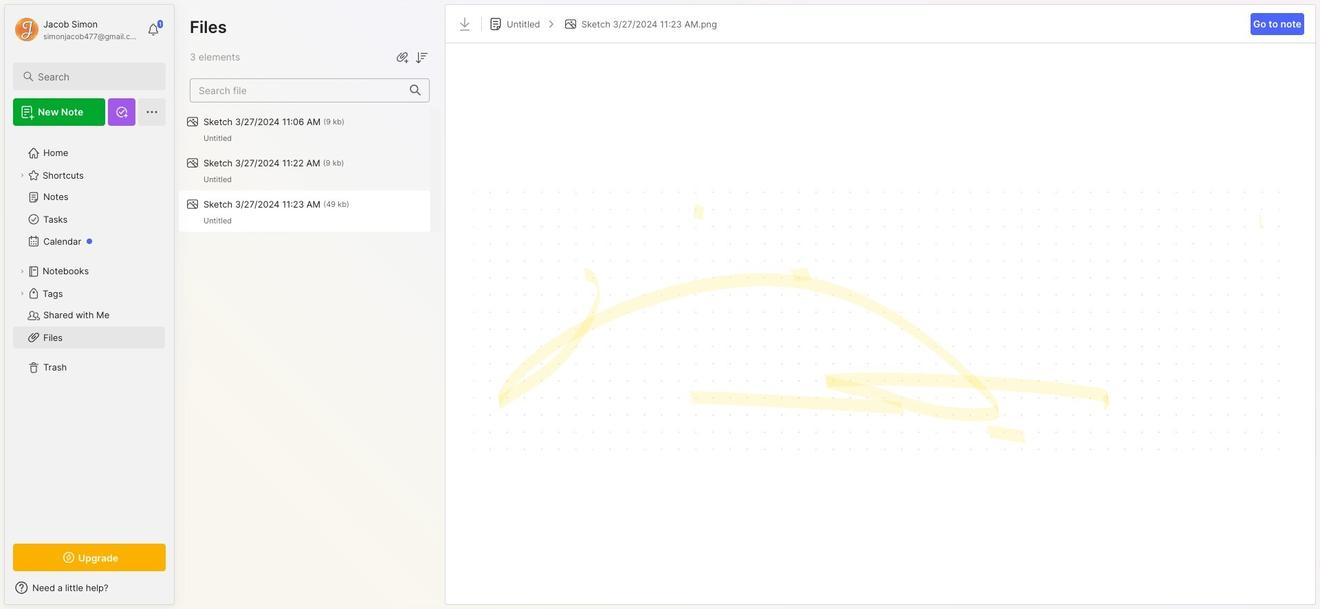 Task type: describe. For each thing, give the bounding box(es) containing it.
tree inside main element
[[5, 134, 174, 532]]

expand notebooks image
[[18, 268, 26, 276]]

click to collapse image
[[174, 584, 184, 600]]

expand tags image
[[18, 290, 26, 298]]

vhjsd field
[[413, 48, 430, 66]]



Task type: locate. For each thing, give the bounding box(es) containing it.
Account field
[[13, 16, 140, 43]]

none search field inside main element
[[38, 68, 153, 85]]

main element
[[0, 0, 179, 609]]

Search text field
[[38, 70, 153, 83]]

None search field
[[38, 68, 153, 85]]

tree
[[5, 134, 174, 532]]

WHAT'S NEW field
[[5, 577, 174, 599]]

Search file text field
[[191, 79, 402, 102]]

preview image
[[473, 57, 1288, 591]]



Task type: vqa. For each thing, say whether or not it's contained in the screenshot.
TREE within Main 'element'
yes



